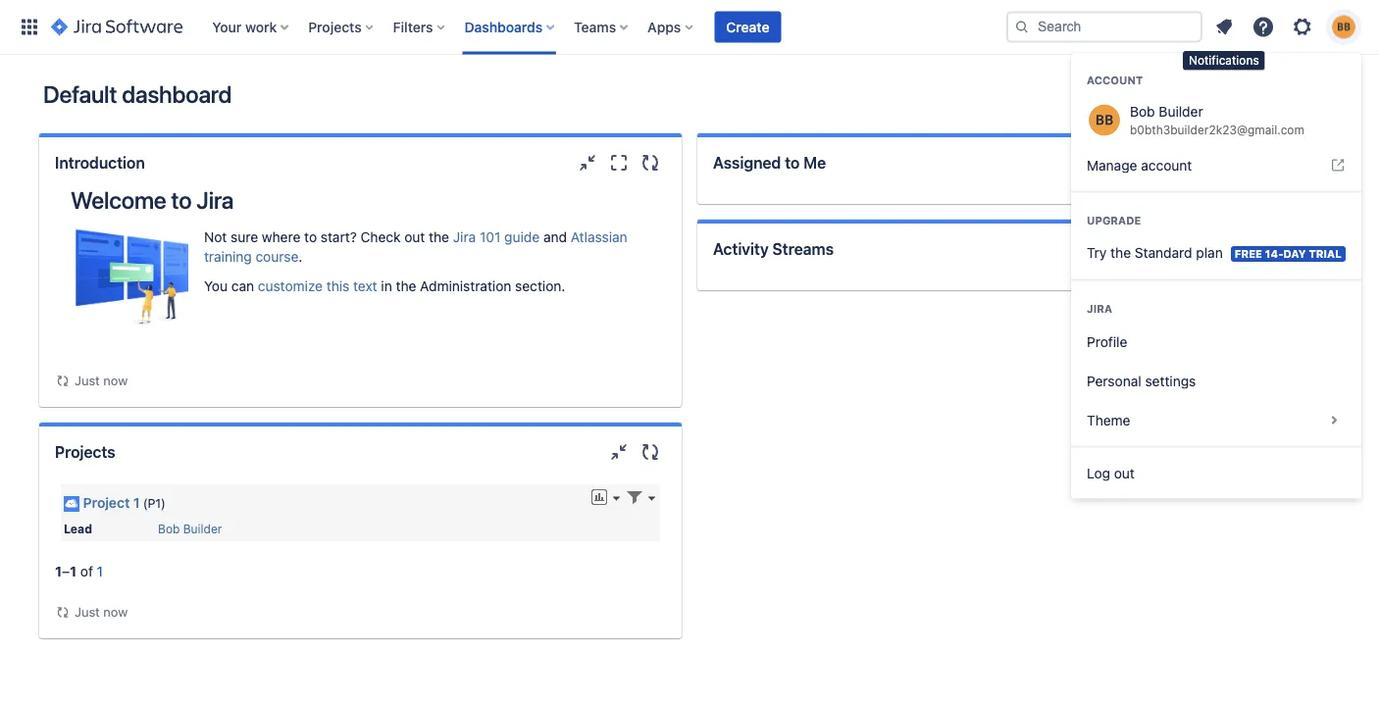Task type: describe. For each thing, give the bounding box(es) containing it.
try the standard plan group
[[1071, 191, 1362, 279]]

101
[[480, 229, 501, 245]]

where
[[262, 229, 301, 245]]

welcome to jira
[[71, 186, 234, 214]]

your profile and settings image
[[1332, 15, 1356, 39]]

dashboard
[[122, 80, 232, 108]]

now for projects
[[103, 605, 128, 619]]

teams
[[574, 19, 616, 35]]

projects inside popup button
[[308, 19, 362, 35]]

in
[[381, 278, 392, 294]]

just now for introduction
[[75, 373, 128, 388]]

can
[[231, 278, 254, 294]]

plan
[[1196, 245, 1223, 261]]

try the standard plan
[[1087, 245, 1223, 261]]

default
[[43, 80, 117, 108]]

course
[[256, 249, 299, 265]]

manage account
[[1087, 157, 1192, 173]]

create
[[726, 19, 770, 35]]

1 – 1 of 1
[[55, 563, 103, 580]]

sure
[[231, 229, 258, 245]]

0 horizontal spatial the
[[396, 278, 416, 294]]

star default dashboard image
[[1087, 83, 1111, 107]]

personal
[[1087, 373, 1142, 389]]

builder
[[183, 522, 222, 535]]

refresh
[[1135, 86, 1186, 102]]

training
[[204, 249, 252, 265]]

atlassian training course link
[[204, 229, 628, 265]]

dashboards button
[[459, 11, 562, 43]]

filters button
[[387, 11, 453, 43]]

personal settings
[[1087, 373, 1196, 389]]

minimize introduction image
[[576, 151, 599, 175]]

create button
[[715, 11, 781, 43]]

manage
[[1087, 157, 1138, 173]]

maximize introduction image
[[607, 151, 631, 175]]

your
[[212, 19, 242, 35]]

day
[[1284, 248, 1306, 260]]

theme button
[[1071, 401, 1362, 440]]

an arrow curved in a circular way on the button that refreshes the dashboard image
[[55, 373, 71, 389]]

out inside the introduction region
[[405, 229, 425, 245]]

personal settings link
[[1071, 362, 1362, 401]]

your work
[[212, 19, 277, 35]]

log
[[1087, 465, 1111, 481]]

free
[[1235, 248, 1263, 260]]

assigned
[[713, 154, 781, 172]]

account
[[1141, 157, 1192, 173]]

1 horizontal spatial the
[[429, 229, 449, 245]]

banner containing your work
[[0, 0, 1379, 55]]

start?
[[321, 229, 357, 245]]

to for jira
[[171, 186, 192, 214]]

teams button
[[568, 11, 636, 43]]

refresh projects image
[[639, 441, 662, 464]]

not sure where to start? check out the jira 101 guide and
[[204, 229, 571, 245]]

search image
[[1014, 19, 1030, 35]]

check
[[361, 229, 401, 245]]

an arrow curved in a circular way on the button that refreshes the dashboard image
[[55, 605, 71, 620]]

default dashboard
[[43, 80, 232, 108]]

try
[[1087, 245, 1107, 261]]

(p1)
[[143, 496, 166, 510]]

settings image
[[1291, 15, 1315, 39]]

you
[[204, 278, 228, 294]]

just now for projects
[[75, 605, 128, 619]]

project
[[83, 494, 130, 511]]



Task type: locate. For each thing, give the bounding box(es) containing it.
jira 101 guide link
[[453, 229, 540, 245]]

and
[[544, 229, 567, 245]]

1 vertical spatial now
[[103, 605, 128, 619]]

section.
[[515, 278, 566, 294]]

settings
[[1145, 373, 1196, 389]]

your work button
[[206, 11, 297, 43]]

apps
[[648, 19, 681, 35]]

theme
[[1087, 412, 1131, 428]]

bob builder link
[[158, 522, 222, 535]]

the right 'in'
[[396, 278, 416, 294]]

of
[[80, 563, 93, 580]]

to right welcome
[[171, 186, 192, 214]]

free 14-day trial
[[1235, 248, 1342, 260]]

the right try
[[1111, 245, 1131, 261]]

jira
[[196, 186, 234, 214], [453, 229, 476, 245], [1087, 302, 1113, 315]]

the
[[429, 229, 449, 245], [1111, 245, 1131, 261], [396, 278, 416, 294]]

now for introduction
[[103, 373, 128, 388]]

just right an arrow curved in a circular way on the button that refreshes the dashboard image
[[75, 605, 100, 619]]

log out link
[[1071, 454, 1362, 493]]

0 vertical spatial out
[[405, 229, 425, 245]]

just now inside projects "region"
[[75, 605, 128, 619]]

just
[[75, 373, 100, 388], [75, 605, 100, 619]]

banner
[[0, 0, 1379, 55]]

1 just now from the top
[[75, 373, 128, 388]]

1 vertical spatial jira
[[453, 229, 476, 245]]

this
[[327, 278, 350, 294]]

0 horizontal spatial to
[[171, 186, 192, 214]]

now inside projects "region"
[[103, 605, 128, 619]]

0 vertical spatial to
[[785, 154, 800, 172]]

2 now from the top
[[103, 605, 128, 619]]

assigned to me
[[713, 154, 826, 172]]

introduction region
[[55, 186, 666, 391]]

projects button
[[302, 11, 381, 43]]

out right the log
[[1114, 465, 1135, 481]]

0 vertical spatial just
[[75, 373, 100, 388]]

administration
[[420, 278, 512, 294]]

1 vertical spatial to
[[171, 186, 192, 214]]

now
[[103, 373, 128, 388], [103, 605, 128, 619]]

maximize activity streams image
[[1266, 237, 1289, 261]]

projects region
[[55, 478, 666, 623]]

now right an arrow curved in a circular way on the button that refreshes the dashboard icon
[[103, 373, 128, 388]]

1 vertical spatial just
[[75, 605, 100, 619]]

refresh button
[[1124, 78, 1217, 110]]

not
[[204, 229, 227, 245]]

to left start?
[[304, 229, 317, 245]]

profile
[[1087, 334, 1128, 350]]

apps button
[[642, 11, 701, 43]]

to for me
[[785, 154, 800, 172]]

0 vertical spatial now
[[103, 373, 128, 388]]

lead
[[64, 522, 92, 535]]

2 just from the top
[[75, 605, 100, 619]]

appswitcher icon image
[[18, 15, 41, 39]]

1
[[133, 494, 140, 511], [55, 563, 62, 580], [70, 563, 77, 580], [97, 563, 103, 580]]

now right an arrow curved in a circular way on the button that refreshes the dashboard image
[[103, 605, 128, 619]]

1 link
[[97, 563, 103, 580]]

1 horizontal spatial to
[[304, 229, 317, 245]]

trial
[[1309, 248, 1342, 260]]

notifications image
[[1213, 15, 1236, 39]]

primary element
[[12, 0, 1007, 54]]

text
[[353, 278, 377, 294]]

work
[[245, 19, 277, 35]]

out right check
[[405, 229, 425, 245]]

dashboards
[[465, 19, 543, 35]]

standard
[[1135, 245, 1193, 261]]

filters
[[393, 19, 433, 35]]

just now right an arrow curved in a circular way on the button that refreshes the dashboard image
[[75, 605, 128, 619]]

projects up project
[[55, 443, 115, 462]]

activity streams
[[713, 240, 834, 259]]

Search field
[[1007, 11, 1203, 43]]

me
[[804, 154, 826, 172]]

just now
[[75, 373, 128, 388], [75, 605, 128, 619]]

atlassian training course
[[204, 229, 628, 265]]

project 1 (p1)
[[83, 494, 166, 511]]

2 horizontal spatial to
[[785, 154, 800, 172]]

notifications
[[1189, 53, 1259, 67]]

0 vertical spatial projects
[[308, 19, 362, 35]]

welcome
[[71, 186, 166, 214]]

upgrade
[[1087, 214, 1141, 227]]

refresh image
[[1189, 86, 1205, 102]]

notifications tooltip
[[1183, 51, 1265, 70]]

0 horizontal spatial projects
[[55, 443, 115, 462]]

2 just now from the top
[[75, 605, 128, 619]]

bob
[[158, 522, 180, 535]]

just inside projects "region"
[[75, 605, 100, 619]]

introduction
[[55, 154, 145, 172]]

0 horizontal spatial jira
[[196, 186, 234, 214]]

1 vertical spatial projects
[[55, 443, 115, 462]]

1 vertical spatial just now
[[75, 605, 128, 619]]

refresh activity streams image
[[1297, 237, 1321, 261]]

just now right an arrow curved in a circular way on the button that refreshes the dashboard icon
[[75, 373, 128, 388]]

2 vertical spatial jira
[[1087, 302, 1113, 315]]

refresh introduction image
[[639, 151, 662, 175]]

jira up "profile"
[[1087, 302, 1113, 315]]

project 1 link
[[83, 494, 140, 511]]

jira software image
[[51, 15, 183, 39], [51, 15, 183, 39]]

just inside the introduction region
[[75, 373, 100, 388]]

manage account link
[[1071, 146, 1362, 185]]

1 vertical spatial out
[[1114, 465, 1135, 481]]

the inside group
[[1111, 245, 1131, 261]]

help image
[[1252, 15, 1275, 39]]

jira up not
[[196, 186, 234, 214]]

atlassian
[[571, 229, 628, 245]]

2 vertical spatial to
[[304, 229, 317, 245]]

just for projects
[[75, 605, 100, 619]]

1 horizontal spatial projects
[[308, 19, 362, 35]]

now inside the introduction region
[[103, 373, 128, 388]]

1 now from the top
[[103, 373, 128, 388]]

guide
[[504, 229, 540, 245]]

customize this text link
[[258, 278, 377, 294]]

to left me
[[785, 154, 800, 172]]

account
[[1087, 74, 1143, 87]]

1 horizontal spatial jira
[[453, 229, 476, 245]]

just right an arrow curved in a circular way on the button that refreshes the dashboard icon
[[75, 373, 100, 388]]

activity
[[713, 240, 769, 259]]

projects right work
[[308, 19, 362, 35]]

1 horizontal spatial out
[[1114, 465, 1135, 481]]

1 just from the top
[[75, 373, 100, 388]]

manage account group
[[1071, 53, 1362, 191]]

streams
[[773, 240, 834, 259]]

out
[[405, 229, 425, 245], [1114, 465, 1135, 481]]

minimize projects image
[[607, 441, 631, 464]]

2 horizontal spatial the
[[1111, 245, 1131, 261]]

bob builder
[[158, 522, 222, 535]]

customize
[[258, 278, 323, 294]]

profile link
[[1071, 322, 1362, 362]]

you can customize this text in the administration section.
[[204, 278, 566, 294]]

0 vertical spatial just now
[[75, 373, 128, 388]]

.
[[299, 249, 303, 265]]

to
[[785, 154, 800, 172], [171, 186, 192, 214], [304, 229, 317, 245]]

14-
[[1265, 248, 1284, 260]]

the left 101
[[429, 229, 449, 245]]

0 horizontal spatial out
[[405, 229, 425, 245]]

just now inside the introduction region
[[75, 373, 128, 388]]

0 vertical spatial jira
[[196, 186, 234, 214]]

log out
[[1087, 465, 1135, 481]]

jira left 101
[[453, 229, 476, 245]]

2 horizontal spatial jira
[[1087, 302, 1113, 315]]

just for introduction
[[75, 373, 100, 388]]

–
[[62, 563, 70, 580]]



Task type: vqa. For each thing, say whether or not it's contained in the screenshot.
filters
yes



